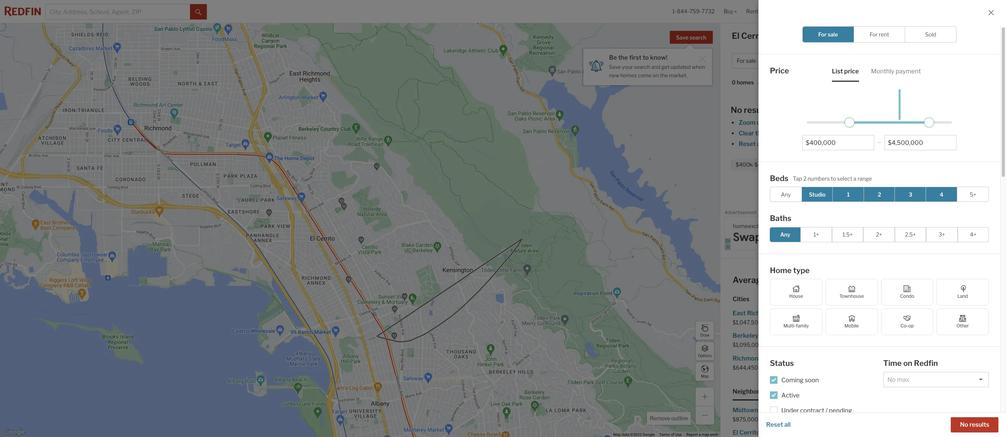 Task type: vqa. For each thing, say whether or not it's contained in the screenshot.


Task type: describe. For each thing, give the bounding box(es) containing it.
3+
[[939, 232, 945, 238]]

1.5+
[[843, 232, 853, 238]]

active
[[782, 392, 800, 399]]

be the first to know! dialog
[[584, 44, 712, 85]]

richmond annex homes for sale
[[864, 407, 956, 414]]

outline
[[672, 416, 688, 422]]

homes inside "richmond homes for sale $644,450"
[[764, 355, 783, 363]]

zip codes element
[[790, 382, 819, 401]]

5+
[[970, 191, 977, 198]]

save search
[[676, 34, 707, 41]]

house
[[790, 294, 803, 299]]

for for for rent checkbox
[[870, 31, 878, 38]]

list price
[[832, 68, 859, 75]]

condo
[[901, 294, 915, 299]]

map for map
[[701, 374, 709, 379]]

insights
[[934, 33, 957, 40]]

0 horizontal spatial map
[[702, 433, 710, 437]]

0 horizontal spatial ca
[[773, 31, 786, 41]]

Studio checkbox
[[802, 187, 834, 202]]

0 horizontal spatial the
[[619, 54, 628, 61]]

results inside button
[[970, 422, 990, 429]]

el for el cerrito, ca homes for sale
[[732, 31, 740, 41]]

sale inside midtown homes for sale $875,000
[[790, 407, 802, 414]]

draw
[[701, 333, 710, 338]]

©2023
[[631, 433, 642, 437]]

el for el cerrito hills homes for sale
[[733, 430, 739, 437]]

sale inside button
[[746, 58, 756, 64]]

be the first to know!
[[609, 54, 668, 61]]

soon
[[805, 377, 819, 384]]

map inside "zoom out clear the map boundary reset all filters or remove one of your filters below to see more homes"
[[766, 130, 779, 137]]

option group containing house
[[770, 279, 989, 336]]

homes inside kensington homes for sale $1,849,000
[[898, 333, 918, 340]]

1-844-759-7732 link
[[673, 8, 715, 15]]

map button
[[696, 363, 715, 382]]

homes inside save your search and get updated when new homes come on the market.
[[621, 72, 637, 78]]

no results inside button
[[961, 422, 990, 429]]

Condo checkbox
[[881, 279, 934, 306]]

Multi-family checkbox
[[770, 309, 823, 336]]

average home prices near el cerrito, ca
[[733, 275, 892, 285]]

map data ©2023 google
[[614, 433, 655, 437]]

•
[[758, 80, 760, 86]]

on inside save your search and get updated when new homes come on the market.
[[653, 72, 659, 78]]

Any radio
[[770, 227, 801, 242]]

use
[[676, 433, 682, 437]]

2+
[[876, 232, 883, 238]]

sale inside berkeley homes for sale $1,095,000
[[790, 333, 802, 340]]

1
[[847, 191, 850, 198]]

for for for sale checkbox
[[819, 31, 827, 38]]

el cerrito
[[881, 188, 907, 195]]

sale
[[831, 31, 848, 41]]

terms of use link
[[660, 433, 682, 437]]

el for el cerrito
[[881, 188, 886, 195]]

Mobile checkbox
[[826, 309, 878, 336]]

boundary
[[780, 130, 807, 137]]

remove outline button
[[647, 413, 691, 426]]

zoom out clear the map boundary reset all filters or remove one of your filters below to see more homes
[[739, 119, 938, 148]]

homes inside berkeley homes for sale $1,095,000
[[760, 333, 780, 340]]

1-
[[673, 8, 677, 15]]

neighborhoods
[[733, 389, 778, 396]]

reset inside "zoom out clear the map boundary reset all filters or remove one of your filters below to see more homes"
[[739, 141, 756, 148]]

first
[[630, 54, 642, 61]]

san francisco homes for sale $1,349,900
[[864, 355, 947, 371]]

out
[[757, 119, 767, 126]]

$1,095,000
[[733, 342, 763, 349]]

—
[[878, 140, 882, 145]]

for inside berkeley homes for sale $1,095,000
[[781, 333, 789, 340]]

kensington homes for sale $1,849,000
[[864, 333, 940, 349]]

Any checkbox
[[770, 187, 802, 202]]

select
[[838, 175, 853, 182]]

el cerrito hills homes for sale
[[733, 430, 817, 437]]

save for save search
[[676, 34, 689, 41]]

homes inside midtown homes for sale $875,000
[[760, 407, 779, 414]]

1 vertical spatial cerrito,
[[848, 275, 878, 285]]

richmond inside east richmond heights homes for sale $1,047,500
[[747, 310, 777, 317]]

Other checkbox
[[937, 309, 989, 336]]

list
[[832, 68, 843, 75]]

1 vertical spatial a
[[699, 433, 701, 437]]

the inside save your search and get updated when new homes come on the market.
[[660, 72, 668, 78]]

california link
[[846, 188, 873, 195]]

4+
[[970, 232, 977, 238]]

see
[[891, 141, 901, 148]]

Land checkbox
[[937, 279, 989, 306]]

home type
[[770, 266, 810, 275]]

3+ radio
[[927, 227, 958, 242]]

to for be the first to know!
[[643, 54, 649, 61]]

reset all
[[767, 422, 791, 429]]

option group containing for sale
[[803, 26, 957, 43]]

homes inside albany homes for sale $629,000
[[885, 310, 905, 317]]

759-
[[690, 8, 702, 15]]

draw button
[[696, 322, 715, 341]]

options
[[698, 354, 712, 358]]

clear
[[739, 130, 754, 137]]

tap
[[793, 175, 803, 182]]

sold
[[926, 31, 937, 38]]

of inside "zoom out clear the map boundary reset all filters or remove one of your filters below to see more homes"
[[826, 141, 832, 148]]

for sale button
[[732, 53, 771, 69]]

1 vertical spatial on
[[904, 359, 913, 368]]

For sale checkbox
[[803, 26, 854, 43]]

come
[[638, 72, 652, 78]]

save your search and get updated when new homes come on the market.
[[609, 64, 705, 78]]

report for report ad
[[986, 211, 997, 216]]

prices
[[792, 275, 817, 285]]

3 checkbox
[[895, 187, 927, 202]]

$400k-$4.5m
[[736, 162, 771, 168]]

homes inside san francisco homes for sale $1,349,900
[[905, 355, 925, 363]]

beds
[[770, 174, 789, 183]]

error
[[711, 433, 719, 437]]

monthly payment
[[872, 68, 921, 75]]

1.5+ radio
[[832, 227, 864, 242]]

any for 1+
[[781, 232, 791, 238]]

multi-
[[784, 323, 796, 329]]

to inside "zoom out clear the map boundary reset all filters or remove one of your filters below to see more homes"
[[883, 141, 889, 148]]

know!
[[650, 54, 668, 61]]

zoom out button
[[739, 119, 767, 126]]

time on redfin
[[884, 359, 938, 368]]

zip codes
[[790, 389, 819, 396]]

City, Address, School, Agent, ZIP search field
[[46, 4, 190, 19]]

berkeley
[[733, 333, 759, 340]]

home
[[768, 275, 791, 285]]

rent
[[879, 31, 890, 38]]

$1,349,900
[[864, 365, 893, 371]]

search inside button
[[690, 34, 707, 41]]

0 vertical spatial 2
[[804, 175, 807, 182]]

albany homes for sale $629,000
[[864, 310, 927, 326]]

1 filters from the left
[[765, 141, 782, 148]]

contract
[[801, 407, 825, 415]]

sale inside kensington homes for sale $1,849,000
[[928, 333, 940, 340]]

studio-
[[792, 162, 810, 168]]



Task type: locate. For each thing, give the bounding box(es) containing it.
for inside east richmond heights homes for sale $1,047,500
[[823, 310, 831, 317]]

1 horizontal spatial cerrito
[[888, 188, 907, 195]]

filters down clear the map boundary 'button'
[[765, 141, 782, 148]]

midtown homes for sale $875,000
[[733, 407, 802, 423]]

ca up cities heading
[[880, 275, 892, 285]]

0 horizontal spatial redfin
[[820, 188, 839, 195]]

east
[[733, 310, 746, 317]]

time
[[884, 359, 902, 368]]

4 inside option
[[940, 191, 944, 198]]

richmond for richmond annex homes for sale
[[864, 407, 893, 414]]

search inside save your search and get updated when new homes come on the market.
[[634, 64, 651, 70]]

0 horizontal spatial filters
[[765, 141, 782, 148]]

for left the rent
[[870, 31, 878, 38]]

1 vertical spatial your
[[833, 141, 846, 148]]

richmond left annex
[[864, 407, 893, 414]]

all down the under
[[785, 422, 791, 429]]

Enter max text field
[[888, 139, 954, 146]]

2+ radio
[[864, 227, 895, 242]]

map left data
[[614, 433, 621, 437]]

0 vertical spatial of
[[826, 141, 832, 148]]

homes right the 'more'
[[918, 141, 938, 148]]

codes
[[800, 389, 819, 396]]

to right —
[[883, 141, 889, 148]]

1 vertical spatial the
[[660, 72, 668, 78]]

0 vertical spatial a
[[854, 175, 857, 182]]

homes up family
[[802, 310, 822, 317]]

0 vertical spatial map
[[701, 374, 709, 379]]

1 horizontal spatial search
[[690, 34, 707, 41]]

1 horizontal spatial all
[[785, 422, 791, 429]]

1 vertical spatial ca
[[880, 275, 892, 285]]

$644,450
[[733, 365, 758, 371]]

map region
[[0, 0, 761, 438]]

map for map data ©2023 google
[[614, 433, 621, 437]]

other
[[957, 323, 969, 329]]

zoom
[[739, 119, 756, 126]]

all inside "zoom out clear the map boundary reset all filters or remove one of your filters below to see more homes"
[[757, 141, 764, 148]]

0 horizontal spatial all
[[757, 141, 764, 148]]

1 horizontal spatial ca
[[880, 275, 892, 285]]

for inside albany homes for sale $629,000
[[906, 310, 914, 317]]

homes down kensington homes for sale $1,849,000
[[905, 355, 925, 363]]

for sale up 0 homes •
[[737, 58, 756, 64]]

average
[[733, 275, 766, 285]]

any inside option
[[781, 232, 791, 238]]

1 vertical spatial 2
[[878, 191, 882, 198]]

0 horizontal spatial your
[[622, 64, 633, 70]]

0 vertical spatial ca
[[773, 31, 786, 41]]

richmond for richmond homes for sale $644,450
[[733, 355, 762, 363]]

0 vertical spatial on
[[653, 72, 659, 78]]

sale inside east richmond heights homes for sale $1,047,500
[[832, 310, 844, 317]]

0 horizontal spatial reset
[[739, 141, 756, 148]]

monthly payment element
[[872, 61, 921, 82]]

Townhouse checkbox
[[826, 279, 878, 306]]

sale inside san francisco homes for sale $1,349,900
[[936, 355, 947, 363]]

0 vertical spatial all
[[757, 141, 764, 148]]

any down beds
[[781, 191, 791, 198]]

no results
[[731, 105, 772, 115], [961, 422, 990, 429]]

richmond homes for sale $644,450
[[733, 355, 805, 371]]

$4.5m
[[755, 162, 771, 168]]

remove outline
[[650, 416, 688, 422]]

homes down the co-op at the bottom
[[898, 333, 918, 340]]

0 horizontal spatial 4
[[810, 162, 814, 168]]

range
[[858, 175, 872, 182]]

search up come
[[634, 64, 651, 70]]

4+ radio
[[958, 227, 989, 242]]

0 horizontal spatial on
[[653, 72, 659, 78]]

homes right the 'new'
[[621, 72, 637, 78]]

one
[[814, 141, 825, 148]]

0 horizontal spatial of
[[671, 433, 675, 437]]

0 homes •
[[732, 79, 760, 86]]

reset down clear
[[739, 141, 756, 148]]

richmond up $1,047,500
[[747, 310, 777, 317]]

all inside button
[[785, 422, 791, 429]]

of right "one"
[[826, 141, 832, 148]]

For rent checkbox
[[854, 26, 906, 43]]

neighborhoods element
[[733, 382, 778, 401]]

no results button
[[951, 418, 999, 433]]

el down the $875,000
[[733, 430, 739, 437]]

op
[[909, 323, 914, 329]]

2 horizontal spatial to
[[883, 141, 889, 148]]

1 vertical spatial to
[[883, 141, 889, 148]]

tap 2 numbers to select a range
[[793, 175, 872, 182]]

0 horizontal spatial a
[[699, 433, 701, 437]]

0 vertical spatial reset
[[739, 141, 756, 148]]

filters left 'below'
[[847, 141, 864, 148]]

cerrito, up townhouse at the right
[[848, 275, 878, 285]]

redfin right time
[[914, 359, 938, 368]]

$1,849,000
[[864, 342, 893, 349]]

0 vertical spatial to
[[643, 54, 649, 61]]

2 vertical spatial to
[[831, 175, 836, 182]]

1 vertical spatial report
[[687, 433, 698, 437]]

0 horizontal spatial cerrito,
[[742, 31, 772, 41]]

the up reset all filters button
[[756, 130, 765, 137]]

cerrito, up for sale button at the top of page
[[742, 31, 772, 41]]

sale inside checkbox
[[828, 31, 838, 38]]

the inside "zoom out clear the map boundary reset all filters or remove one of your filters below to see more homes"
[[756, 130, 765, 137]]

for up 0 homes •
[[737, 58, 745, 64]]

for left sale
[[819, 31, 827, 38]]

0 vertical spatial report
[[986, 211, 997, 216]]

for inside "richmond homes for sale $644,450"
[[784, 355, 793, 363]]

no inside button
[[961, 422, 969, 429]]

cerrito down the $875,000
[[740, 430, 760, 437]]

townhouse
[[840, 294, 864, 299]]

numbers
[[808, 175, 830, 182]]

1+ radio
[[801, 227, 832, 242]]

get
[[662, 64, 670, 70]]

terms of use
[[660, 433, 682, 437]]

map
[[766, 130, 779, 137], [702, 433, 710, 437]]

1 vertical spatial map
[[614, 433, 621, 437]]

1 horizontal spatial to
[[831, 175, 836, 182]]

2 vertical spatial the
[[756, 130, 765, 137]]

a left error
[[699, 433, 701, 437]]

$629,000
[[864, 320, 889, 326]]

0
[[732, 79, 736, 86]]

2 horizontal spatial for
[[870, 31, 878, 38]]

options button
[[696, 342, 715, 361]]

0 vertical spatial 4
[[810, 162, 814, 168]]

your down first on the top right of the page
[[622, 64, 633, 70]]

0 horizontal spatial report
[[687, 433, 698, 437]]

1 horizontal spatial for sale
[[819, 31, 838, 38]]

submit search image
[[195, 9, 202, 15]]

1 horizontal spatial reset
[[767, 422, 784, 429]]

to right first on the top right of the page
[[643, 54, 649, 61]]

albany
[[864, 310, 884, 317]]

a left range in the top of the page
[[854, 175, 857, 182]]

homes right 0
[[737, 79, 754, 86]]

homes inside 0 homes •
[[737, 79, 754, 86]]

0 vertical spatial map
[[766, 130, 779, 137]]

1 horizontal spatial of
[[826, 141, 832, 148]]

1 horizontal spatial for
[[819, 31, 827, 38]]

to left select
[[831, 175, 836, 182]]

1 horizontal spatial 2
[[878, 191, 882, 198]]

cerrito for el cerrito
[[888, 188, 907, 195]]

1 horizontal spatial your
[[833, 141, 846, 148]]

ca left homes
[[773, 31, 786, 41]]

your inside "zoom out clear the map boundary reset all filters or remove one of your filters below to see more homes"
[[833, 141, 846, 148]]

844-
[[677, 8, 690, 15]]

$1,047,500
[[733, 320, 762, 326]]

1 horizontal spatial cerrito,
[[848, 275, 878, 285]]

for inside button
[[737, 58, 745, 64]]

cerrito for el cerrito hills homes for sale
[[740, 430, 760, 437]]

report inside button
[[986, 211, 997, 216]]

1 horizontal spatial a
[[854, 175, 857, 182]]

reset up el cerrito hills homes for sale
[[767, 422, 784, 429]]

1 vertical spatial any
[[781, 232, 791, 238]]

1 vertical spatial of
[[671, 433, 675, 437]]

monthly
[[872, 68, 895, 75]]

land
[[958, 294, 969, 299]]

save inside save your search and get updated when new homes come on the market.
[[609, 64, 621, 70]]

for sale right homes
[[819, 31, 838, 38]]

mobile
[[845, 323, 859, 329]]

any down baths
[[781, 232, 791, 238]]

homes up "co-" at the bottom right of the page
[[885, 310, 905, 317]]

2 right california link
[[878, 191, 882, 198]]

0 horizontal spatial map
[[614, 433, 621, 437]]

0 vertical spatial your
[[622, 64, 633, 70]]

coming soon
[[782, 377, 819, 384]]

0 vertical spatial search
[[690, 34, 707, 41]]

below
[[865, 141, 882, 148]]

of left use
[[671, 433, 675, 437]]

1 horizontal spatial map
[[701, 374, 709, 379]]

cerrito left 3
[[888, 188, 907, 195]]

redfin down tap 2 numbers to select a range
[[820, 188, 839, 195]]

on right time
[[904, 359, 913, 368]]

richmond inside "richmond homes for sale $644,450"
[[733, 355, 762, 363]]

0 vertical spatial cerrito,
[[742, 31, 772, 41]]

0 vertical spatial any
[[781, 191, 791, 198]]

1 vertical spatial richmond
[[733, 355, 762, 363]]

map left error
[[702, 433, 710, 437]]

reset all button
[[767, 418, 791, 433]]

1 horizontal spatial filters
[[847, 141, 864, 148]]

co-
[[901, 323, 909, 329]]

kensington
[[864, 333, 897, 340]]

1 vertical spatial no results
[[961, 422, 990, 429]]

1 horizontal spatial no results
[[961, 422, 990, 429]]

2
[[804, 175, 807, 182], [878, 191, 882, 198]]

save for save your search and get updated when new homes come on the market.
[[609, 64, 621, 70]]

to inside be the first to know! 'dialog'
[[643, 54, 649, 61]]

reset inside button
[[767, 422, 784, 429]]

list box
[[884, 372, 989, 388]]

1 vertical spatial map
[[702, 433, 710, 437]]

price
[[845, 68, 859, 75]]

4 right 3 option
[[940, 191, 944, 198]]

type
[[794, 266, 810, 275]]

2 right tap
[[804, 175, 807, 182]]

list price element
[[832, 61, 859, 82]]

homes down reset all
[[775, 430, 795, 437]]

be
[[609, 54, 617, 61]]

ad region
[[725, 216, 1002, 250]]

0 vertical spatial results
[[744, 105, 772, 115]]

search down 759-
[[690, 34, 707, 41]]

2 vertical spatial richmond
[[864, 407, 893, 414]]

2.5+ radio
[[895, 227, 927, 242]]

map down options at the right of the page
[[701, 374, 709, 379]]

midtown
[[733, 407, 759, 414]]

Enter min text field
[[806, 139, 871, 146]]

your inside save your search and get updated when new homes come on the market.
[[622, 64, 633, 70]]

minimum price slider
[[845, 118, 855, 127]]

no
[[731, 105, 742, 115], [961, 422, 969, 429]]

0 horizontal spatial for sale
[[737, 58, 756, 64]]

0 vertical spatial no results
[[731, 105, 772, 115]]

el
[[732, 31, 740, 41], [881, 188, 886, 195], [838, 275, 846, 285], [733, 430, 739, 437]]

your right "one"
[[833, 141, 846, 148]]

maximum price slider
[[925, 118, 935, 127]]

0 horizontal spatial no results
[[731, 105, 772, 115]]

3
[[909, 191, 913, 198]]

1 vertical spatial redfin
[[914, 359, 938, 368]]

1-844-759-7732
[[673, 8, 715, 15]]

save up the 'new'
[[609, 64, 621, 70]]

0 horizontal spatial cerrito
[[740, 430, 760, 437]]

any inside checkbox
[[781, 191, 791, 198]]

0 horizontal spatial results
[[744, 105, 772, 115]]

any for studio
[[781, 191, 791, 198]]

and
[[652, 64, 661, 70]]

2 inside option
[[878, 191, 882, 198]]

0 horizontal spatial no
[[731, 105, 742, 115]]

google image
[[2, 428, 27, 438]]

Co-op checkbox
[[881, 309, 934, 336]]

1 horizontal spatial redfin
[[914, 359, 938, 368]]

1 horizontal spatial the
[[660, 72, 668, 78]]

more
[[902, 141, 917, 148]]

save inside save search button
[[676, 34, 689, 41]]

el up for sale button at the top of page
[[732, 31, 740, 41]]

1 horizontal spatial results
[[970, 422, 990, 429]]

1 checkbox
[[833, 187, 865, 202]]

cities heading
[[733, 296, 994, 304]]

0 vertical spatial the
[[619, 54, 628, 61]]

/
[[826, 407, 828, 415]]

0 horizontal spatial search
[[634, 64, 651, 70]]

1 horizontal spatial on
[[904, 359, 913, 368]]

1 horizontal spatial report
[[986, 211, 997, 216]]

homes up reset all
[[760, 407, 779, 414]]

0 vertical spatial no
[[731, 105, 742, 115]]

to for tap 2 numbers to select a range
[[831, 175, 836, 182]]

0 vertical spatial redfin
[[820, 188, 839, 195]]

homes up $1,095,000
[[760, 333, 780, 340]]

1 vertical spatial cerrito
[[740, 430, 760, 437]]

0 vertical spatial richmond
[[747, 310, 777, 317]]

report a map error link
[[687, 433, 719, 437]]

for rent
[[870, 31, 890, 38]]

0 vertical spatial save
[[676, 34, 689, 41]]

for sale inside button
[[737, 58, 756, 64]]

remove
[[791, 141, 812, 148]]

4 checkbox
[[926, 187, 958, 202]]

search
[[690, 34, 707, 41], [634, 64, 651, 70]]

advertisement
[[725, 210, 757, 216]]

data
[[622, 433, 630, 437]]

co-op
[[901, 323, 914, 329]]

map inside button
[[701, 374, 709, 379]]

1 vertical spatial results
[[970, 422, 990, 429]]

0 horizontal spatial 2
[[804, 175, 807, 182]]

0 horizontal spatial for
[[737, 58, 745, 64]]

el cerrito link
[[881, 188, 907, 195]]

homes right annex
[[914, 407, 934, 414]]

Sold checkbox
[[905, 26, 957, 43]]

$400k-
[[736, 162, 755, 168]]

or
[[784, 141, 790, 148]]

richmond up $644,450
[[733, 355, 762, 363]]

your
[[622, 64, 633, 70], [833, 141, 846, 148]]

2 filters from the left
[[847, 141, 864, 148]]

5+ checkbox
[[958, 187, 989, 202]]

House checkbox
[[770, 279, 823, 306]]

the
[[619, 54, 628, 61], [660, 72, 668, 78], [756, 130, 765, 137]]

2 checkbox
[[864, 187, 896, 202]]

report left the ad
[[986, 211, 997, 216]]

sale inside albany homes for sale $629,000
[[915, 310, 927, 317]]

el right california
[[881, 188, 886, 195]]

for
[[819, 31, 827, 38], [870, 31, 878, 38], [737, 58, 745, 64]]

1 vertical spatial 4
[[940, 191, 944, 198]]

on down and
[[653, 72, 659, 78]]

0 vertical spatial cerrito
[[888, 188, 907, 195]]

map down "out"
[[766, 130, 779, 137]]

homes inside east richmond heights homes for sale $1,047,500
[[802, 310, 822, 317]]

price
[[770, 66, 789, 75]]

1 vertical spatial save
[[609, 64, 621, 70]]

1 horizontal spatial map
[[766, 130, 779, 137]]

sale
[[828, 31, 838, 38], [746, 58, 756, 64], [832, 310, 844, 317], [915, 310, 927, 317], [790, 333, 802, 340], [928, 333, 940, 340], [794, 355, 805, 363], [936, 355, 947, 363], [790, 407, 802, 414], [945, 407, 956, 414], [806, 430, 817, 437]]

the right be
[[619, 54, 628, 61]]

a
[[854, 175, 857, 182], [699, 433, 701, 437]]

1 horizontal spatial save
[[676, 34, 689, 41]]

for inside midtown homes for sale $875,000
[[781, 407, 789, 414]]

all down clear the map boundary 'button'
[[757, 141, 764, 148]]

save
[[676, 34, 689, 41], [609, 64, 621, 70]]

1 horizontal spatial 4
[[940, 191, 944, 198]]

1 vertical spatial for sale
[[737, 58, 756, 64]]

option group
[[803, 26, 957, 43], [770, 187, 989, 202], [770, 227, 989, 242], [770, 279, 989, 336]]

save down 844-
[[676, 34, 689, 41]]

homes down berkeley homes for sale $1,095,000
[[764, 355, 783, 363]]

report
[[986, 211, 997, 216], [687, 433, 698, 437]]

for sale inside checkbox
[[819, 31, 838, 38]]

sale inside "richmond homes for sale $644,450"
[[794, 355, 805, 363]]

francisco
[[876, 355, 904, 363]]

report for report a map error
[[687, 433, 698, 437]]

4 left beds
[[810, 162, 814, 168]]

el right near
[[838, 275, 846, 285]]

for
[[817, 31, 829, 41], [823, 310, 831, 317], [906, 310, 914, 317], [781, 333, 789, 340], [919, 333, 927, 340], [784, 355, 793, 363], [926, 355, 934, 363], [781, 407, 789, 414], [935, 407, 943, 414], [796, 430, 804, 437]]

report right use
[[687, 433, 698, 437]]

homes inside "zoom out clear the map boundary reset all filters or remove one of your filters below to see more homes"
[[918, 141, 938, 148]]

the down the get
[[660, 72, 668, 78]]

for inside san francisco homes for sale $1,349,900
[[926, 355, 934, 363]]

1 vertical spatial search
[[634, 64, 651, 70]]

for inside kensington homes for sale $1,849,000
[[919, 333, 927, 340]]

2 horizontal spatial the
[[756, 130, 765, 137]]

1 vertical spatial no
[[961, 422, 969, 429]]



